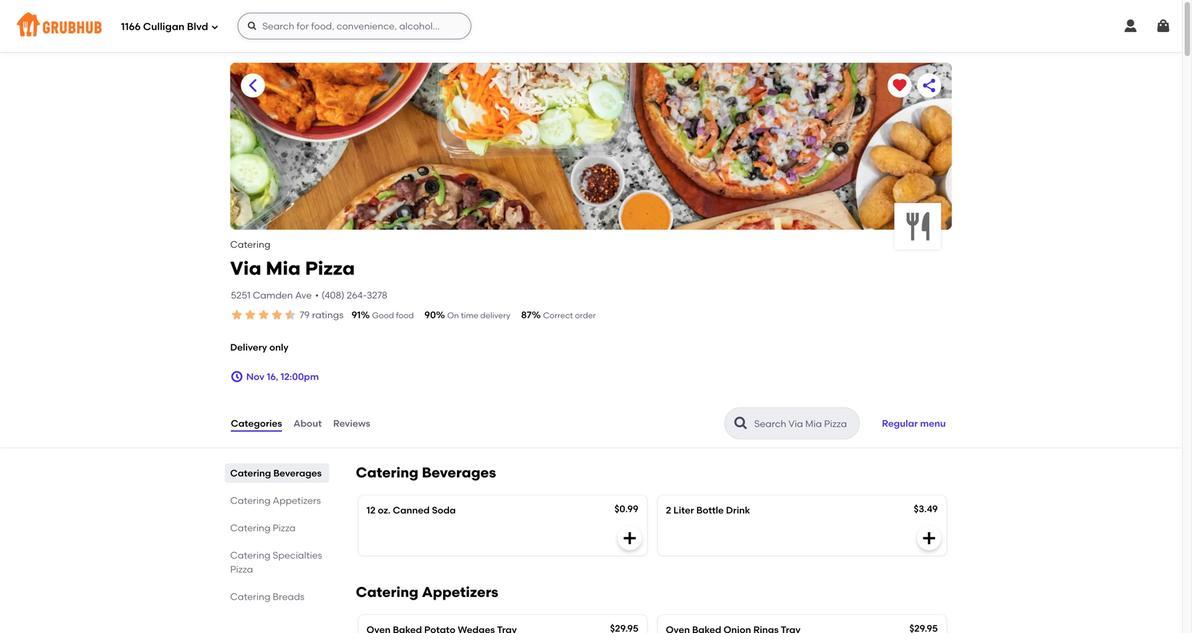 Task type: vqa. For each thing, say whether or not it's contained in the screenshot.
16,
yes



Task type: describe. For each thing, give the bounding box(es) containing it.
5251 camden ave button
[[230, 288, 313, 303]]

culligan
[[143, 21, 185, 33]]

food
[[396, 311, 414, 320]]

only
[[270, 342, 289, 353]]

share icon image
[[922, 78, 938, 94]]

blvd
[[187, 21, 208, 33]]

$0.99
[[615, 504, 639, 515]]

svg image inside 'main navigation' navigation
[[247, 21, 258, 31]]

catering pizza
[[230, 523, 296, 534]]

oz.
[[378, 505, 391, 517]]

12 oz. canned soda
[[367, 505, 456, 517]]

regular menu
[[882, 418, 946, 430]]

$3.49
[[914, 504, 938, 515]]

order
[[575, 311, 596, 320]]

2 liter bottle drink
[[666, 505, 751, 517]]

svg image inside nov 16, 12:00pm button
[[230, 371, 244, 384]]

about button
[[293, 400, 323, 448]]

nov 16, 12:00pm
[[246, 371, 319, 383]]

delivery
[[230, 342, 267, 353]]

via
[[230, 257, 261, 280]]

on
[[448, 311, 459, 320]]

catering pizza tab
[[230, 522, 324, 536]]

1166 culligan blvd
[[121, 21, 208, 33]]

good food
[[372, 311, 414, 320]]

91
[[352, 309, 361, 321]]

79 ratings
[[300, 309, 344, 321]]

1 vertical spatial pizza
[[273, 523, 296, 534]]

catering appetizers inside catering appetizers tab
[[230, 496, 321, 507]]

menu
[[921, 418, 946, 430]]

soda
[[432, 505, 456, 517]]

about
[[294, 418, 322, 430]]

mia
[[266, 257, 301, 280]]

correct order
[[543, 311, 596, 320]]

1 horizontal spatial appetizers
[[422, 584, 499, 602]]

camden
[[253, 290, 293, 301]]

1 horizontal spatial beverages
[[422, 465, 496, 482]]

regular
[[882, 418, 918, 430]]

pizza for specialties
[[230, 564, 253, 576]]

categories button
[[230, 400, 283, 448]]

2
[[666, 505, 672, 517]]

nov 16, 12:00pm button
[[230, 365, 319, 389]]

•
[[315, 290, 319, 301]]



Task type: locate. For each thing, give the bounding box(es) containing it.
1 vertical spatial svg image
[[230, 371, 244, 384]]

1166
[[121, 21, 141, 33]]

0 horizontal spatial pizza
[[230, 564, 253, 576]]

catering inside catering specialties pizza
[[230, 550, 271, 562]]

pizza up catering breads
[[230, 564, 253, 576]]

catering beverages tab
[[230, 467, 324, 481]]

12:00pm
[[281, 371, 319, 383]]

nov
[[246, 371, 265, 383]]

canned
[[393, 505, 430, 517]]

beverages inside tab
[[273, 468, 322, 479]]

0 horizontal spatial svg image
[[230, 371, 244, 384]]

264-
[[347, 290, 367, 301]]

reviews
[[333, 418, 371, 430]]

reviews button
[[333, 400, 371, 448]]

on time delivery
[[448, 311, 511, 320]]

delivery only
[[230, 342, 289, 353]]

search icon image
[[733, 416, 749, 432]]

(408)
[[322, 290, 345, 301]]

1 vertical spatial catering appetizers
[[356, 584, 499, 602]]

saved restaurant image
[[892, 78, 908, 94]]

pizza down catering appetizers tab
[[273, 523, 296, 534]]

pizza inside catering specialties pizza
[[230, 564, 253, 576]]

catering specialties pizza tab
[[230, 549, 324, 577]]

pizza
[[305, 257, 355, 280], [273, 523, 296, 534], [230, 564, 253, 576]]

ave
[[295, 290, 312, 301]]

0 horizontal spatial catering appetizers
[[230, 496, 321, 507]]

catering beverages up canned
[[356, 465, 496, 482]]

specialties
[[273, 550, 322, 562]]

ratings
[[312, 309, 344, 321]]

2 vertical spatial pizza
[[230, 564, 253, 576]]

87
[[521, 309, 532, 321]]

correct
[[543, 311, 573, 320]]

beverages up catering appetizers tab
[[273, 468, 322, 479]]

beverages up soda
[[422, 465, 496, 482]]

star icon image
[[230, 308, 244, 322], [244, 308, 257, 322], [257, 308, 270, 322], [270, 308, 284, 322], [284, 308, 297, 322], [284, 308, 297, 322]]

breads
[[273, 592, 305, 603]]

catering beverages inside catering beverages tab
[[230, 468, 322, 479]]

catering beverages up catering appetizers tab
[[230, 468, 322, 479]]

2 horizontal spatial pizza
[[305, 257, 355, 280]]

main navigation navigation
[[0, 0, 1183, 52]]

catering breads tab
[[230, 590, 324, 605]]

Search Via Mia Pizza search field
[[753, 418, 856, 431]]

appetizers
[[273, 496, 321, 507], [422, 584, 499, 602]]

liter
[[674, 505, 695, 517]]

via mia pizza logo image
[[895, 203, 942, 250]]

0 vertical spatial appetizers
[[273, 496, 321, 507]]

via mia pizza
[[230, 257, 355, 280]]

pizza up (408) at the left of page
[[305, 257, 355, 280]]

regular menu button
[[876, 409, 952, 439]]

1 horizontal spatial pizza
[[273, 523, 296, 534]]

svg image right "blvd"
[[247, 21, 258, 31]]

1 vertical spatial appetizers
[[422, 584, 499, 602]]

2 horizontal spatial svg image
[[922, 531, 938, 547]]

5251 camden ave • (408) 264-3278
[[231, 290, 388, 301]]

1 horizontal spatial catering beverages
[[356, 465, 496, 482]]

drink
[[726, 505, 751, 517]]

1 horizontal spatial catering appetizers
[[356, 584, 499, 602]]

0 vertical spatial catering appetizers
[[230, 496, 321, 507]]

pizza for mia
[[305, 257, 355, 280]]

5251
[[231, 290, 251, 301]]

2 vertical spatial svg image
[[922, 531, 938, 547]]

caret left icon image
[[245, 78, 261, 94]]

catering beverages
[[356, 465, 496, 482], [230, 468, 322, 479]]

beverages
[[422, 465, 496, 482], [273, 468, 322, 479]]

79
[[300, 309, 310, 321]]

3278
[[367, 290, 388, 301]]

0 horizontal spatial beverages
[[273, 468, 322, 479]]

16,
[[267, 371, 278, 383]]

bottle
[[697, 505, 724, 517]]

appetizers inside tab
[[273, 496, 321, 507]]

time
[[461, 311, 479, 320]]

0 horizontal spatial appetizers
[[273, 496, 321, 507]]

Search for food, convenience, alcohol... search field
[[238, 13, 472, 39]]

90
[[425, 309, 436, 321]]

(408) 264-3278 button
[[322, 289, 388, 302]]

catering breads
[[230, 592, 305, 603]]

catering specialties pizza
[[230, 550, 322, 576]]

categories
[[231, 418, 282, 430]]

svg image
[[1123, 18, 1139, 34], [1156, 18, 1172, 34], [211, 23, 219, 31], [622, 531, 638, 547]]

catering
[[230, 239, 271, 250], [356, 465, 419, 482], [230, 468, 271, 479], [230, 496, 271, 507], [230, 523, 271, 534], [230, 550, 271, 562], [356, 584, 419, 602], [230, 592, 271, 603]]

svg image
[[247, 21, 258, 31], [230, 371, 244, 384], [922, 531, 938, 547]]

catering appetizers
[[230, 496, 321, 507], [356, 584, 499, 602]]

good
[[372, 311, 394, 320]]

svg image down $3.49
[[922, 531, 938, 547]]

0 vertical spatial pizza
[[305, 257, 355, 280]]

svg image left nov
[[230, 371, 244, 384]]

saved restaurant button
[[888, 74, 912, 98]]

0 horizontal spatial catering beverages
[[230, 468, 322, 479]]

1 horizontal spatial svg image
[[247, 21, 258, 31]]

catering appetizers tab
[[230, 494, 324, 508]]

delivery
[[481, 311, 511, 320]]

12
[[367, 505, 376, 517]]

0 vertical spatial svg image
[[247, 21, 258, 31]]



